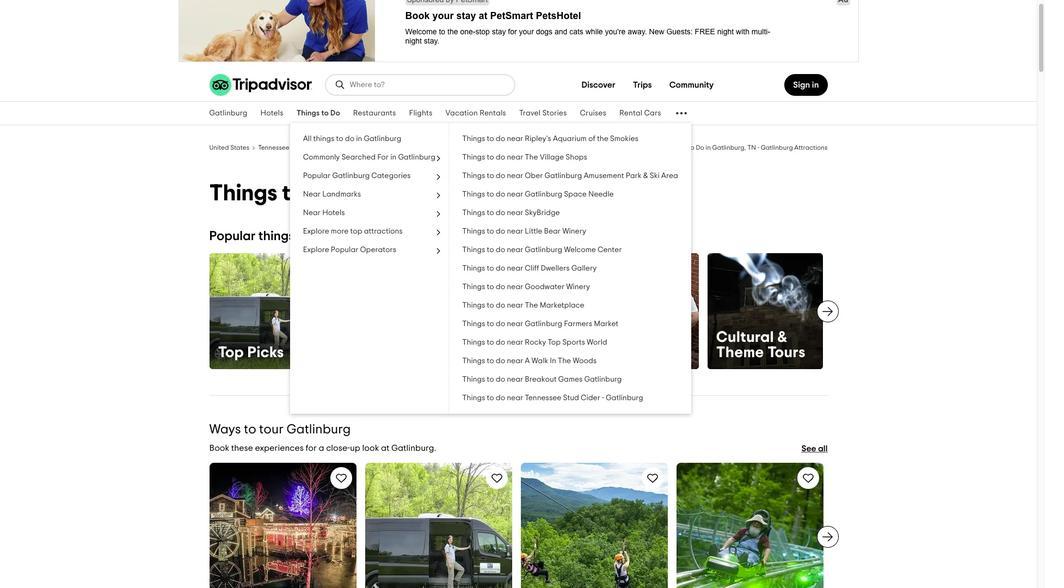 Task type: locate. For each thing, give the bounding box(es) containing it.
1 vertical spatial previous image
[[203, 530, 216, 543]]

things to do near gatlinburg welcome center
[[462, 246, 622, 254]]

in
[[550, 357, 556, 365]]

the for village
[[525, 154, 538, 161]]

things to do near ripley's aquarium of the smokies
[[462, 135, 639, 143]]

near hotels button
[[290, 204, 449, 222]]

in inside button
[[391, 154, 397, 161]]

0 horizontal spatial top
[[218, 345, 244, 360]]

0 vertical spatial popular
[[303, 172, 331, 180]]

the inside things to do near a walk in the woods link
[[558, 357, 571, 365]]

1 horizontal spatial tennessee
[[525, 394, 562, 402]]

near for gatlinburg
[[507, 172, 523, 180]]

explore for explore popular operators
[[303, 246, 329, 254]]

aquarium
[[553, 135, 587, 143]]

1 horizontal spatial theme
[[717, 345, 765, 360]]

things for all
[[313, 135, 335, 143]]

popular inside the popular gatlinburg categories button
[[303, 172, 331, 180]]

2 near from the top
[[507, 154, 523, 161]]

None search field
[[326, 75, 514, 95]]

things to do near skybridge
[[462, 209, 560, 217]]

in right for
[[391, 154, 397, 161]]

of
[[589, 135, 596, 143]]

near left the "little"
[[507, 228, 523, 235]]

gatlinburg up the a
[[287, 423, 351, 436]]

1 near from the top
[[303, 191, 321, 198]]

things to do near cliff dwellers gallery link
[[449, 259, 692, 278]]

2 theme from the left
[[717, 345, 765, 360]]

near left rocky
[[507, 339, 523, 346]]

14 near from the top
[[507, 376, 523, 383]]

0 horizontal spatial theme
[[467, 345, 515, 360]]

1 vertical spatial things
[[259, 230, 295, 243]]

trips button
[[624, 74, 661, 96]]

near left village
[[507, 154, 523, 161]]

do
[[345, 135, 355, 143], [496, 135, 505, 143], [496, 154, 505, 161], [496, 172, 505, 180], [496, 191, 505, 198], [496, 209, 505, 217], [496, 228, 505, 235], [313, 230, 328, 243], [496, 246, 505, 254], [496, 265, 505, 272], [496, 283, 505, 291], [496, 302, 505, 309], [496, 320, 505, 328], [496, 339, 505, 346], [496, 357, 505, 365], [496, 376, 505, 383], [496, 394, 505, 402]]

gatlinburg inside 'link'
[[209, 109, 248, 117]]

things for marketplace
[[462, 302, 485, 309]]

shops
[[566, 154, 588, 161]]

world
[[587, 339, 608, 346]]

in right the sign
[[812, 81, 819, 89]]

1 theme from the left
[[467, 345, 515, 360]]

do inside all things to do in gatlinburg link
[[345, 135, 355, 143]]

& right cultural
[[778, 330, 788, 345]]

united states
[[209, 144, 250, 151]]

tripadvisor image
[[209, 74, 312, 96]]

the right in
[[558, 357, 571, 365]]

community
[[670, 81, 714, 89]]

do for things to do near rocky top sports world
[[496, 339, 505, 346]]

1 vertical spatial &
[[778, 330, 788, 345]]

1 horizontal spatial tours
[[768, 345, 806, 360]]

1 vertical spatial popular
[[209, 230, 256, 243]]

near left 'cliff'
[[507, 265, 523, 272]]

tours inside cultural & theme tours
[[768, 345, 806, 360]]

do inside things to do near gatlinburg space needle link
[[496, 191, 505, 198]]

sign in
[[794, 81, 819, 89]]

do inside things to do near gatlinburg farmers market link
[[496, 320, 505, 328]]

things to do link
[[290, 102, 347, 125]]

near for top
[[507, 339, 523, 346]]

gatlinburg down searched
[[332, 172, 370, 180]]

things to do in gatlinburg down flights link
[[403, 144, 480, 151]]

do inside things to do near breakout games gatlinburg link
[[496, 376, 505, 383]]

0 vertical spatial &
[[644, 172, 648, 180]]

gatlinburg up skybridge on the right top
[[525, 191, 563, 198]]

things to do near the marketplace
[[462, 302, 585, 309]]

near left a
[[507, 357, 523, 365]]

1 save to a trip image from the left
[[335, 472, 348, 485]]

0 vertical spatial near
[[303, 191, 321, 198]]

do for things to do near goodwater winery
[[496, 283, 505, 291]]

hotels down near landmarks
[[322, 209, 345, 217]]

8 near from the top
[[507, 265, 523, 272]]

things for winery
[[462, 283, 485, 291]]

community button
[[661, 74, 723, 96]]

games
[[558, 376, 583, 383]]

do for things to do near gatlinburg space needle
[[496, 191, 505, 198]]

1 previous image from the top
[[203, 305, 216, 318]]

to for things to do near breakout games gatlinburg link
[[487, 376, 494, 383]]

book
[[209, 444, 229, 452]]

1 vertical spatial near
[[303, 209, 321, 217]]

things for welcome
[[462, 246, 485, 254]]

13 near from the top
[[507, 357, 523, 365]]

gatlinburg.
[[392, 444, 437, 452]]

picks
[[248, 345, 284, 360]]

things
[[297, 109, 320, 117], [462, 135, 485, 143], [403, 144, 422, 151], [667, 144, 687, 151], [462, 154, 485, 161], [462, 172, 485, 180], [209, 182, 277, 205], [462, 191, 485, 198], [462, 209, 485, 217], [462, 228, 485, 235], [462, 246, 485, 254], [462, 265, 485, 272], [462, 283, 485, 291], [462, 302, 485, 309], [462, 320, 485, 328], [462, 339, 485, 346], [462, 357, 485, 365], [462, 376, 485, 383], [462, 394, 485, 402]]

do inside the "things to do near tennessee stud cider - gatlinburg" link
[[496, 394, 505, 402]]

0 horizontal spatial -
[[602, 394, 605, 402]]

gatlinburg up united states link
[[209, 109, 248, 117]]

to for things to do near a walk in the woods link
[[487, 357, 494, 365]]

the down things to do near goodwater winery
[[525, 302, 538, 309]]

near up near hotels
[[303, 191, 321, 198]]

to for things to do near ober gatlinburg amusement park & ski area link
[[487, 172, 494, 180]]

cruises
[[580, 109, 607, 117]]

near down things to do near breakout games gatlinburg
[[507, 394, 523, 402]]

3 near from the top
[[507, 172, 523, 180]]

2 near from the top
[[303, 209, 321, 217]]

gatlinburg
[[209, 109, 248, 117], [364, 135, 401, 143], [448, 144, 480, 151], [761, 144, 793, 151], [398, 154, 436, 161], [332, 172, 370, 180], [545, 172, 582, 180], [364, 182, 475, 205], [525, 191, 563, 198], [525, 246, 563, 254], [525, 320, 563, 328], [585, 376, 622, 383], [606, 394, 644, 402], [287, 423, 351, 436]]

& left ski
[[644, 172, 648, 180]]

vacation rentals link
[[439, 102, 513, 125]]

2 tours from the left
[[768, 345, 806, 360]]

0 horizontal spatial things
[[259, 230, 295, 243]]

1 horizontal spatial -
[[758, 144, 760, 151]]

to for things to do near gatlinburg space needle link
[[487, 191, 494, 198]]

landmarks
[[322, 191, 361, 198]]

do inside things to do near gatlinburg welcome center link
[[496, 246, 505, 254]]

1 horizontal spatial &
[[778, 330, 788, 345]]

(tn)
[[291, 144, 303, 151]]

do for things to do near skybridge
[[496, 209, 505, 217]]

winery down gallery
[[566, 283, 590, 291]]

0 horizontal spatial &
[[644, 172, 648, 180]]

do inside things to do near goodwater winery link
[[496, 283, 505, 291]]

do inside things to do near little bear winery link
[[496, 228, 505, 235]]

gatlinburg up things to do near gatlinburg space needle link
[[545, 172, 582, 180]]

near down near landmarks
[[303, 209, 321, 217]]

do up near hotels
[[309, 182, 337, 205]]

near for stud
[[507, 394, 523, 402]]

0 vertical spatial the
[[525, 154, 538, 161]]

things
[[313, 135, 335, 143], [259, 230, 295, 243]]

tennessee left (tn)
[[258, 144, 290, 151]]

near up things to do near little bear winery
[[507, 209, 523, 217]]

market
[[594, 320, 619, 328]]

space
[[564, 191, 587, 198]]

0 horizontal spatial hotels
[[261, 109, 284, 117]]

- right the tn
[[758, 144, 760, 151]]

ways to tour gatlinburg
[[209, 423, 351, 436]]

1 vertical spatial tennessee
[[525, 394, 562, 402]]

sign
[[794, 81, 811, 89]]

9 near from the top
[[507, 283, 523, 291]]

- right cider
[[602, 394, 605, 402]]

the inside things to do near the marketplace link
[[525, 302, 538, 309]]

farmers
[[564, 320, 593, 328]]

near for dwellers
[[507, 265, 523, 272]]

2 vertical spatial popular
[[331, 246, 359, 254]]

1 vertical spatial -
[[602, 394, 605, 402]]

do for things to do near gatlinburg welcome center
[[496, 246, 505, 254]]

things to do near goodwater winery link
[[449, 278, 692, 296]]

do for things to do near ober gatlinburg amusement park & ski area
[[496, 172, 505, 180]]

do inside things to do near ripley's aquarium of the smokies link
[[496, 135, 505, 143]]

experiences
[[255, 444, 304, 452]]

5 near from the top
[[507, 209, 523, 217]]

hotels inside hotels link
[[261, 109, 284, 117]]

near for near landmarks
[[303, 191, 321, 198]]

save to a trip image
[[335, 472, 348, 485], [490, 472, 503, 485], [646, 472, 659, 485], [802, 472, 815, 485]]

0 vertical spatial winery
[[563, 228, 586, 235]]

commonly
[[303, 154, 340, 161]]

in down popular gatlinburg categories
[[342, 182, 360, 205]]

these
[[231, 444, 253, 452]]

near for winery
[[507, 283, 523, 291]]

hotels
[[261, 109, 284, 117], [322, 209, 345, 217]]

popular
[[303, 172, 331, 180], [209, 230, 256, 243], [331, 246, 359, 254]]

11 near from the top
[[507, 320, 523, 328]]

1 vertical spatial things to do in gatlinburg
[[209, 182, 475, 205]]

near for village
[[507, 154, 523, 161]]

things to do near breakout games gatlinburg
[[462, 376, 622, 383]]

needle
[[589, 191, 614, 198]]

travel stories link
[[513, 102, 574, 125]]

things for space
[[462, 191, 485, 198]]

things for bear
[[462, 228, 485, 235]]

walking tours link
[[583, 253, 699, 369]]

near for near hotels
[[303, 209, 321, 217]]

4 near from the top
[[507, 191, 523, 198]]

7 near from the top
[[507, 246, 523, 254]]

near for bear
[[507, 228, 523, 235]]

near up things to do near the village shops
[[507, 135, 523, 143]]

1 horizontal spatial things
[[313, 135, 335, 143]]

do inside things to do near skybridge link
[[496, 209, 505, 217]]

rental cars link
[[613, 102, 668, 125]]

near down things to do near the marketplace
[[507, 320, 523, 328]]

walk
[[532, 357, 549, 365]]

things to do
[[297, 109, 340, 117]]

do inside things to do near ober gatlinburg amusement park & ski area link
[[496, 172, 505, 180]]

15 near from the top
[[507, 394, 523, 402]]

top up in
[[548, 339, 561, 346]]

gallery
[[572, 265, 597, 272]]

near for aquarium
[[507, 135, 523, 143]]

popular inside explore popular operators button
[[331, 246, 359, 254]]

gatlinburg up rocky
[[525, 320, 563, 328]]

to for things to do near rocky top sports world link
[[487, 339, 494, 346]]

woods
[[573, 357, 597, 365]]

a
[[319, 444, 324, 452]]

to for ways to tour gatlinburg link
[[244, 423, 256, 436]]

things to do near the village shops
[[462, 154, 588, 161]]

things to do in gatlinburg down popular gatlinburg categories
[[209, 182, 475, 205]]

to for things to do near gatlinburg farmers market link
[[487, 320, 494, 328]]

near left ober
[[507, 172, 523, 180]]

0 vertical spatial tennessee
[[258, 144, 290, 151]]

4 save to a trip image from the left
[[802, 472, 815, 485]]

12 near from the top
[[507, 339, 523, 346]]

things for stud
[[462, 394, 485, 402]]

to for things to do near skybridge link
[[487, 209, 494, 217]]

do for things to do near breakout games gatlinburg
[[496, 376, 505, 383]]

explore
[[303, 228, 329, 235], [303, 246, 329, 254]]

cliff
[[525, 265, 539, 272]]

do inside things to do near cliff dwellers gallery link
[[496, 265, 505, 272]]

1 tours from the left
[[592, 345, 630, 360]]

do inside things to do near a walk in the woods link
[[496, 357, 505, 365]]

near for marketplace
[[507, 302, 523, 309]]

in down vacation
[[441, 144, 446, 151]]

next image
[[822, 530, 835, 543]]

cider
[[581, 394, 601, 402]]

things to do near gatlinburg farmers market link
[[449, 315, 692, 333]]

top picks
[[218, 345, 284, 360]]

0 horizontal spatial tours
[[592, 345, 630, 360]]

6 near from the top
[[507, 228, 523, 235]]

near down things to do near a walk in the woods
[[507, 376, 523, 383]]

0 vertical spatial explore
[[303, 228, 329, 235]]

vacation rentals
[[446, 109, 506, 117]]

things for gatlinburg
[[462, 172, 485, 180]]

10 near from the top
[[507, 302, 523, 309]]

popular gatlinburg categories button
[[290, 167, 449, 185]]

do inside things to do near rocky top sports world link
[[496, 339, 505, 346]]

0 vertical spatial hotels
[[261, 109, 284, 117]]

previous image for next image
[[203, 305, 216, 318]]

1 near from the top
[[507, 135, 523, 143]]

2 explore from the top
[[303, 246, 329, 254]]

things to do near rocky top sports world
[[462, 339, 608, 346]]

gatlinburg right the tn
[[761, 144, 793, 151]]

previous image
[[203, 305, 216, 318], [203, 530, 216, 543]]

explore more top attractions button
[[290, 222, 449, 241]]

things to do near little bear winery
[[462, 228, 586, 235]]

0 vertical spatial things
[[313, 135, 335, 143]]

gatlinburg up categories
[[398, 154, 436, 161]]

top
[[548, 339, 561, 346], [218, 345, 244, 360]]

1 explore from the top
[[303, 228, 329, 235]]

2 vertical spatial the
[[558, 357, 571, 365]]

near
[[303, 191, 321, 198], [303, 209, 321, 217]]

tennessee down things to do near breakout games gatlinburg
[[525, 394, 562, 402]]

a
[[525, 357, 530, 365]]

ski
[[650, 172, 660, 180]]

do inside things to do near the village shops link
[[496, 154, 505, 161]]

near for space
[[507, 191, 523, 198]]

1 vertical spatial explore
[[303, 246, 329, 254]]

in
[[812, 81, 819, 89], [356, 135, 362, 143], [441, 144, 446, 151], [706, 144, 711, 151], [391, 154, 397, 161], [342, 182, 360, 205]]

things for walk
[[462, 357, 485, 365]]

things to do near ober gatlinburg amusement park & ski area
[[462, 172, 678, 180]]

near up things to do near the marketplace
[[507, 283, 523, 291]]

things to do near breakout games gatlinburg link
[[449, 370, 692, 389]]

top left picks
[[218, 345, 244, 360]]

near for farmers
[[507, 320, 523, 328]]

1 vertical spatial hotels
[[322, 209, 345, 217]]

cultural & theme tours
[[717, 330, 806, 360]]

near up things to do near skybridge
[[507, 191, 523, 198]]

explore popular operators
[[303, 246, 397, 254]]

the inside things to do near the village shops link
[[525, 154, 538, 161]]

1 horizontal spatial hotels
[[322, 209, 345, 217]]

things to do near a walk in the woods
[[462, 357, 597, 365]]

popular for popular gatlinburg categories
[[303, 172, 331, 180]]

2 previous image from the top
[[203, 530, 216, 543]]

1 vertical spatial the
[[525, 302, 538, 309]]

ways to tour gatlinburg link
[[209, 423, 351, 436]]

near down things to do near goodwater winery
[[507, 302, 523, 309]]

hotels down tripadvisor image
[[261, 109, 284, 117]]

do inside things to do near the marketplace link
[[496, 302, 505, 309]]

winery up things to do near gatlinburg welcome center link
[[563, 228, 586, 235]]

travel stories
[[519, 109, 567, 117]]

smokies
[[610, 135, 639, 143]]

theme inside cultural & theme tours
[[717, 345, 765, 360]]

0 vertical spatial previous image
[[203, 305, 216, 318]]

gatlinburg up for
[[364, 135, 401, 143]]

the up ober
[[525, 154, 538, 161]]

near down things to do near little bear winery
[[507, 246, 523, 254]]

book these experiences for a close-up look at gatlinburg.
[[209, 444, 437, 452]]

all
[[819, 444, 828, 453]]



Task type: vqa. For each thing, say whether or not it's contained in the screenshot.
real
no



Task type: describe. For each thing, give the bounding box(es) containing it.
do for things to do near ripley's aquarium of the smokies
[[496, 135, 505, 143]]

discover button
[[573, 74, 624, 96]]

do for things to do near gatlinburg farmers market
[[496, 320, 505, 328]]

things to do near the marketplace link
[[449, 296, 692, 315]]

in up searched
[[356, 135, 362, 143]]

travel
[[519, 109, 541, 117]]

cultural & theme tours link
[[708, 253, 824, 369]]

restaurants link
[[347, 102, 403, 125]]

& inside cultural & theme tours
[[778, 330, 788, 345]]

things to do near gatlinburg space needle
[[462, 191, 614, 198]]

things to do near ripley's aquarium of the smokies link
[[449, 130, 692, 148]]

things to do near little bear winery link
[[449, 222, 692, 241]]

see all
[[802, 444, 828, 453]]

stories
[[543, 109, 567, 117]]

do for things to do near the marketplace
[[496, 302, 505, 309]]

things for farmers
[[462, 320, 485, 328]]

things for popular
[[259, 230, 295, 243]]

things for dwellers
[[462, 265, 485, 272]]

cultural
[[717, 330, 774, 345]]

parks
[[519, 345, 557, 360]]

near for games
[[507, 376, 523, 383]]

goodwater
[[525, 283, 565, 291]]

park
[[626, 172, 642, 180]]

rentals
[[480, 109, 506, 117]]

ripley's
[[525, 135, 551, 143]]

explore for explore more top attractions
[[303, 228, 329, 235]]

skybridge
[[525, 209, 560, 217]]

gatlinburg,
[[713, 144, 746, 151]]

tours inside walking tours
[[592, 345, 630, 360]]

cruises link
[[574, 102, 613, 125]]

village
[[540, 154, 564, 161]]

gatlinburg right cider
[[606, 394, 644, 402]]

explore popular operators button
[[290, 241, 449, 259]]

to for things to do near goodwater winery link
[[487, 283, 494, 291]]

theme inside the theme parks link
[[467, 345, 515, 360]]

to for things to do near gatlinburg welcome center link
[[487, 246, 494, 254]]

vacation
[[446, 109, 478, 117]]

the for marketplace
[[525, 302, 538, 309]]

explore more top attractions
[[303, 228, 403, 235]]

discover
[[582, 81, 616, 89]]

next image
[[822, 305, 835, 318]]

at
[[381, 444, 390, 452]]

things to do near ober gatlinburg amusement park & ski area link
[[449, 167, 692, 185]]

near landmarks
[[303, 191, 361, 198]]

to for things to do near little bear winery link
[[487, 228, 494, 235]]

advertisement region
[[0, 0, 1037, 64]]

center
[[598, 246, 622, 254]]

walking
[[592, 330, 649, 345]]

search image
[[335, 80, 346, 90]]

things to do near the village shops link
[[449, 148, 692, 167]]

up
[[350, 444, 360, 452]]

0 vertical spatial things to do in gatlinburg
[[403, 144, 480, 151]]

things for tn
[[667, 144, 687, 151]]

close-
[[326, 444, 350, 452]]

things for games
[[462, 376, 485, 383]]

Search search field
[[350, 80, 506, 90]]

the
[[597, 135, 609, 143]]

walking tours
[[592, 330, 649, 360]]

flights link
[[403, 102, 439, 125]]

do down search image at the top of page
[[331, 109, 340, 117]]

attractions
[[795, 144, 828, 151]]

gatlinburg up cider
[[585, 376, 622, 383]]

0 horizontal spatial tennessee
[[258, 144, 290, 151]]

things for village
[[462, 154, 485, 161]]

trips
[[633, 81, 652, 89]]

do for things to do near cliff dwellers gallery
[[496, 265, 505, 272]]

tn
[[748, 144, 756, 151]]

gatlinburg down categories
[[364, 182, 475, 205]]

1 horizontal spatial top
[[548, 339, 561, 346]]

near hotels
[[303, 209, 345, 217]]

stud
[[563, 394, 579, 402]]

gatlinburg down vacation
[[448, 144, 480, 151]]

to for things to do near the village shops link
[[487, 154, 494, 161]]

area
[[662, 172, 678, 180]]

do for things to do near tennessee stud cider - gatlinburg
[[496, 394, 505, 402]]

states
[[230, 144, 250, 151]]

see all link
[[802, 437, 828, 461]]

things to do near gatlinburg space needle link
[[449, 185, 692, 204]]

welcome
[[564, 246, 596, 254]]

attractions
[[364, 228, 403, 235]]

do for things to do near the village shops
[[496, 154, 505, 161]]

things to do near tennessee stud cider - gatlinburg
[[462, 394, 644, 402]]

do for things to do near little bear winery
[[496, 228, 505, 235]]

1 vertical spatial winery
[[566, 283, 590, 291]]

near for walk
[[507, 357, 523, 365]]

sports
[[563, 339, 585, 346]]

things to do near a walk in the woods link
[[449, 352, 692, 370]]

near landmarks button
[[290, 185, 449, 204]]

more
[[331, 228, 349, 235]]

to for the "things to do near tennessee stud cider - gatlinburg" link
[[487, 394, 494, 402]]

tennessee (tn) link
[[258, 143, 303, 151]]

to for things to do near the marketplace link
[[487, 302, 494, 309]]

all things to do in gatlinburg
[[303, 135, 401, 143]]

little
[[525, 228, 543, 235]]

things for top
[[462, 339, 485, 346]]

to for things to do near cliff dwellers gallery link
[[487, 265, 494, 272]]

dwellers
[[541, 265, 570, 272]]

things to do near rocky top sports world link
[[449, 333, 692, 352]]

do down flights
[[431, 144, 440, 151]]

breakout
[[525, 376, 557, 383]]

popular for popular things to do
[[209, 230, 256, 243]]

theme parks link
[[459, 253, 574, 369]]

things for aquarium
[[462, 135, 485, 143]]

near for welcome
[[507, 246, 523, 254]]

do for things to do near a walk in the woods
[[496, 357, 505, 365]]

0 vertical spatial -
[[758, 144, 760, 151]]

commonly searched for in gatlinburg button
[[290, 148, 449, 167]]

previous image for next icon
[[203, 530, 216, 543]]

to for things to do near ripley's aquarium of the smokies link
[[487, 135, 494, 143]]

in left gatlinburg,
[[706, 144, 711, 151]]

restaurants
[[353, 109, 396, 117]]

do left gatlinburg,
[[696, 144, 705, 151]]

theme parks
[[467, 345, 557, 360]]

rental
[[620, 109, 643, 117]]

gatlinburg down bear
[[525, 246, 563, 254]]

2 save to a trip image from the left
[[490, 472, 503, 485]]

see
[[802, 444, 817, 453]]

cars
[[644, 109, 662, 117]]

flights
[[409, 109, 433, 117]]

top picks link
[[209, 253, 325, 369]]

hotels inside near hotels button
[[322, 209, 345, 217]]

things to do near gatlinburg welcome center link
[[449, 241, 692, 259]]

3 save to a trip image from the left
[[646, 472, 659, 485]]

rocky
[[525, 339, 546, 346]]



